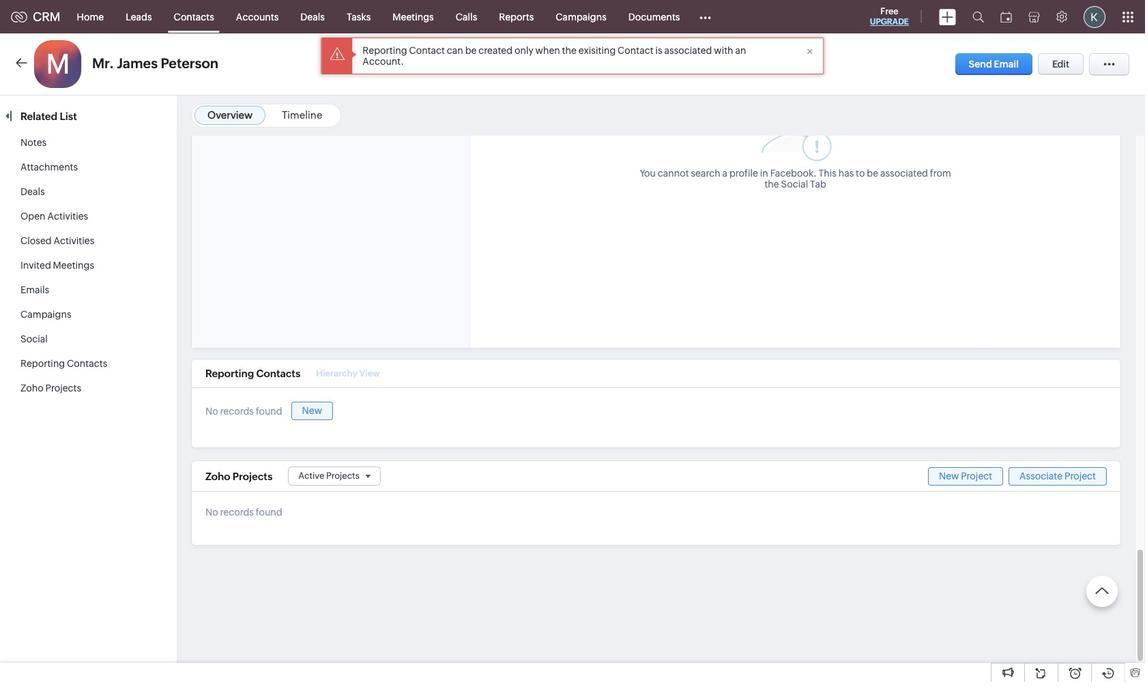Task type: vqa. For each thing, say whether or not it's contained in the screenshot.
Active Projects
yes



Task type: locate. For each thing, give the bounding box(es) containing it.
2 records from the top
[[220, 507, 254, 518]]

closed activities link
[[20, 236, 94, 246]]

search image
[[973, 11, 984, 23]]

0 horizontal spatial campaigns link
[[20, 309, 71, 320]]

leads link
[[115, 0, 163, 33]]

m
[[46, 48, 70, 80]]

campaigns up exisiting
[[556, 11, 607, 22]]

1 horizontal spatial contact
[[618, 45, 654, 56]]

no
[[205, 406, 218, 417], [205, 507, 218, 518]]

records
[[220, 406, 254, 417], [220, 507, 254, 518]]

contact left can
[[409, 45, 445, 56]]

1 vertical spatial records
[[220, 507, 254, 518]]

deals
[[301, 11, 325, 22], [20, 186, 45, 197]]

1 vertical spatial associated
[[881, 168, 928, 179]]

with
[[714, 45, 734, 56]]

1 horizontal spatial meetings
[[393, 11, 434, 22]]

campaigns link up exisiting
[[545, 0, 618, 33]]

campaigns
[[556, 11, 607, 22], [20, 309, 71, 320]]

active projects
[[298, 471, 360, 481]]

overview
[[208, 109, 253, 121]]

be
[[465, 45, 477, 56], [867, 168, 879, 179]]

0 horizontal spatial zoho projects
[[20, 383, 81, 394]]

1 vertical spatial zoho
[[205, 471, 230, 482]]

be inside . this has to be associated from the social tab
[[867, 168, 879, 179]]

0 horizontal spatial new
[[302, 406, 322, 417]]

activities
[[47, 211, 88, 222], [54, 236, 94, 246]]

0 vertical spatial deals link
[[290, 0, 336, 33]]

calls link
[[445, 0, 488, 33]]

contacts up the new link
[[256, 368, 301, 380]]

no records found
[[205, 406, 282, 417], [205, 507, 282, 518]]

deals link left tasks
[[290, 0, 336, 33]]

projects
[[45, 383, 81, 394], [233, 471, 273, 482], [326, 471, 360, 481]]

contact
[[409, 45, 445, 56], [618, 45, 654, 56]]

1 vertical spatial no records found
[[205, 507, 282, 518]]

mr.
[[92, 55, 114, 71]]

0 vertical spatial zoho
[[20, 383, 43, 394]]

1 horizontal spatial zoho projects
[[205, 471, 273, 482]]

project right associate
[[1065, 471, 1096, 482]]

reporting
[[363, 45, 407, 56], [20, 358, 65, 369], [205, 368, 254, 380]]

1 vertical spatial deals link
[[20, 186, 45, 197]]

timeline link
[[282, 109, 322, 121]]

0 horizontal spatial meetings
[[53, 260, 94, 271]]

overview link
[[208, 109, 253, 121]]

1 horizontal spatial associated
[[881, 168, 928, 179]]

project left associate
[[961, 471, 993, 482]]

project inside associate project link
[[1065, 471, 1096, 482]]

associated left from
[[881, 168, 928, 179]]

1 no records found from the top
[[205, 406, 282, 417]]

contacts up zoho projects link
[[67, 358, 107, 369]]

1 vertical spatial found
[[256, 507, 282, 518]]

contact left 'is'
[[618, 45, 654, 56]]

meetings left calls link
[[393, 11, 434, 22]]

1 vertical spatial be
[[867, 168, 879, 179]]

Other Modules field
[[691, 6, 720, 28]]

0 vertical spatial associated
[[665, 45, 712, 56]]

1 project from the left
[[961, 471, 993, 482]]

0 vertical spatial campaigns link
[[545, 0, 618, 33]]

found
[[256, 406, 282, 417], [256, 507, 282, 518]]

0 horizontal spatial deals link
[[20, 186, 45, 197]]

reporting contact can be created only when the exisiting contact is associated with an account.
[[363, 45, 746, 67]]

zoho
[[20, 383, 43, 394], [205, 471, 230, 482]]

be right can
[[465, 45, 477, 56]]

closed activities
[[20, 236, 94, 246]]

deals left tasks
[[301, 11, 325, 22]]

the inside reporting contact can be created only when the exisiting contact is associated with an account.
[[562, 45, 577, 56]]

0 horizontal spatial project
[[961, 471, 993, 482]]

0 vertical spatial deals
[[301, 11, 325, 22]]

projects right active
[[326, 471, 360, 481]]

0 horizontal spatial zoho
[[20, 383, 43, 394]]

new
[[302, 406, 322, 417], [939, 471, 959, 482]]

deals up open
[[20, 186, 45, 197]]

project for new project
[[961, 471, 993, 482]]

0 vertical spatial activities
[[47, 211, 88, 222]]

1 vertical spatial the
[[765, 179, 779, 190]]

documents
[[629, 11, 680, 22]]

the right profile
[[765, 179, 779, 190]]

projects inside field
[[326, 471, 360, 481]]

tasks link
[[336, 0, 382, 33]]

1 horizontal spatial the
[[765, 179, 779, 190]]

0 vertical spatial found
[[256, 406, 282, 417]]

the inside . this has to be associated from the social tab
[[765, 179, 779, 190]]

contacts
[[174, 11, 214, 22], [67, 358, 107, 369], [256, 368, 301, 380]]

accounts link
[[225, 0, 290, 33]]

campaigns down emails link
[[20, 309, 71, 320]]

campaigns link
[[545, 0, 618, 33], [20, 309, 71, 320]]

1 vertical spatial campaigns link
[[20, 309, 71, 320]]

new project
[[939, 471, 993, 482]]

1 horizontal spatial new
[[939, 471, 959, 482]]

0 horizontal spatial projects
[[45, 383, 81, 394]]

associated
[[665, 45, 712, 56], [881, 168, 928, 179]]

leads
[[126, 11, 152, 22]]

project
[[961, 471, 993, 482], [1065, 471, 1096, 482]]

1 vertical spatial new
[[939, 471, 959, 482]]

reporting contacts
[[20, 358, 107, 369], [205, 368, 301, 380]]

1 vertical spatial deals
[[20, 186, 45, 197]]

james
[[117, 55, 158, 71]]

tasks
[[347, 11, 371, 22]]

1 horizontal spatial campaigns
[[556, 11, 607, 22]]

activities up the "invited meetings" link
[[54, 236, 94, 246]]

create menu image
[[939, 9, 956, 25]]

0 vertical spatial meetings
[[393, 11, 434, 22]]

is
[[656, 45, 663, 56]]

project inside new project link
[[961, 471, 993, 482]]

0 horizontal spatial the
[[562, 45, 577, 56]]

you
[[640, 168, 656, 179]]

2 horizontal spatial projects
[[326, 471, 360, 481]]

1 horizontal spatial be
[[867, 168, 879, 179]]

0 vertical spatial social
[[781, 179, 808, 190]]

zoho projects
[[20, 383, 81, 394], [205, 471, 273, 482]]

social left '.'
[[781, 179, 808, 190]]

accounts
[[236, 11, 279, 22]]

1 vertical spatial activities
[[54, 236, 94, 246]]

be right to at right
[[867, 168, 879, 179]]

0 vertical spatial records
[[220, 406, 254, 417]]

projects down reporting contacts link
[[45, 383, 81, 394]]

in
[[760, 168, 769, 179]]

1 vertical spatial social
[[20, 334, 48, 345]]

0 horizontal spatial reporting
[[20, 358, 65, 369]]

social
[[781, 179, 808, 190], [20, 334, 48, 345]]

0 horizontal spatial be
[[465, 45, 477, 56]]

contacts up peterson
[[174, 11, 214, 22]]

associated right 'is'
[[665, 45, 712, 56]]

0 vertical spatial be
[[465, 45, 477, 56]]

0 horizontal spatial contact
[[409, 45, 445, 56]]

2 project from the left
[[1065, 471, 1096, 482]]

open activities
[[20, 211, 88, 222]]

2 no from the top
[[205, 507, 218, 518]]

2 no records found from the top
[[205, 507, 282, 518]]

1 horizontal spatial contacts
[[174, 11, 214, 22]]

1 horizontal spatial project
[[1065, 471, 1096, 482]]

only
[[515, 45, 534, 56]]

new link
[[291, 402, 333, 421]]

0 vertical spatial campaigns
[[556, 11, 607, 22]]

1 vertical spatial campaigns
[[20, 309, 71, 320]]

activities up closed activities link
[[47, 211, 88, 222]]

deals link up open
[[20, 186, 45, 197]]

1 vertical spatial zoho projects
[[205, 471, 273, 482]]

tab
[[810, 179, 827, 190]]

0 vertical spatial no
[[205, 406, 218, 417]]

related
[[20, 111, 57, 122]]

home
[[77, 11, 104, 22]]

0 vertical spatial the
[[562, 45, 577, 56]]

1 vertical spatial no
[[205, 507, 218, 518]]

1 horizontal spatial social
[[781, 179, 808, 190]]

campaigns link down emails link
[[20, 309, 71, 320]]

mr. james peterson
[[92, 55, 218, 71]]

cannot
[[658, 168, 689, 179]]

2 found from the top
[[256, 507, 282, 518]]

2 horizontal spatial reporting
[[363, 45, 407, 56]]

project for associate project
[[1065, 471, 1096, 482]]

social up reporting contacts link
[[20, 334, 48, 345]]

edit button
[[1038, 53, 1084, 75]]

crm link
[[11, 10, 60, 24]]

1 horizontal spatial deals link
[[290, 0, 336, 33]]

0 vertical spatial new
[[302, 406, 322, 417]]

0 vertical spatial no records found
[[205, 406, 282, 417]]

meetings down closed activities link
[[53, 260, 94, 271]]

1 no from the top
[[205, 406, 218, 417]]

create menu element
[[931, 0, 965, 33]]

new project link
[[928, 467, 1004, 486]]

0 horizontal spatial associated
[[665, 45, 712, 56]]

edit
[[1053, 59, 1070, 70]]

the right when
[[562, 45, 577, 56]]

invited meetings link
[[20, 260, 94, 271]]

related list
[[20, 111, 79, 122]]

deals link
[[290, 0, 336, 33], [20, 186, 45, 197]]

attachments link
[[20, 162, 78, 173]]

projects left active
[[233, 471, 273, 482]]

peterson
[[161, 55, 218, 71]]

invited
[[20, 260, 51, 271]]

Active Projects field
[[288, 467, 381, 486]]

a
[[723, 168, 728, 179]]



Task type: describe. For each thing, give the bounding box(es) containing it.
reports link
[[488, 0, 545, 33]]

social inside . this has to be associated from the social tab
[[781, 179, 808, 190]]

activities for open activities
[[47, 211, 88, 222]]

1 contact from the left
[[409, 45, 445, 56]]

profile image
[[1084, 6, 1106, 28]]

0 horizontal spatial contacts
[[67, 358, 107, 369]]

logo image
[[11, 11, 27, 22]]

free
[[881, 6, 899, 16]]

attachments
[[20, 162, 78, 173]]

.
[[814, 168, 817, 179]]

active
[[298, 471, 324, 481]]

list
[[60, 111, 77, 122]]

email
[[994, 59, 1019, 70]]

1 horizontal spatial campaigns link
[[545, 0, 618, 33]]

1 records from the top
[[220, 406, 254, 417]]

meetings link
[[382, 0, 445, 33]]

emails link
[[20, 285, 49, 296]]

contacts link
[[163, 0, 225, 33]]

an
[[735, 45, 746, 56]]

0 horizontal spatial reporting contacts
[[20, 358, 107, 369]]

this
[[819, 168, 837, 179]]

closed
[[20, 236, 52, 246]]

1 vertical spatial meetings
[[53, 260, 94, 271]]

0 horizontal spatial deals
[[20, 186, 45, 197]]

the for exisiting
[[562, 45, 577, 56]]

0 vertical spatial zoho projects
[[20, 383, 81, 394]]

1 horizontal spatial reporting
[[205, 368, 254, 380]]

account.
[[363, 56, 404, 67]]

1 found from the top
[[256, 406, 282, 417]]

send email
[[969, 59, 1019, 70]]

when
[[536, 45, 560, 56]]

open activities link
[[20, 211, 88, 222]]

calendar image
[[1001, 11, 1012, 22]]

associate project
[[1020, 471, 1096, 482]]

free upgrade
[[870, 6, 909, 27]]

notes
[[20, 137, 47, 148]]

meetings inside meetings link
[[393, 11, 434, 22]]

timeline
[[282, 109, 322, 121]]

reporting inside reporting contact can be created only when the exisiting contact is associated with an account.
[[363, 45, 407, 56]]

new for new project
[[939, 471, 959, 482]]

can
[[447, 45, 463, 56]]

profile element
[[1076, 0, 1114, 33]]

. this has to be associated from the social tab
[[765, 168, 951, 190]]

1 horizontal spatial reporting contacts
[[205, 368, 301, 380]]

open
[[20, 211, 45, 222]]

home link
[[66, 0, 115, 33]]

1 horizontal spatial zoho
[[205, 471, 230, 482]]

emails
[[20, 285, 49, 296]]

documents link
[[618, 0, 691, 33]]

associate
[[1020, 471, 1063, 482]]

to
[[856, 168, 865, 179]]

new for new
[[302, 406, 322, 417]]

facebook
[[770, 168, 814, 179]]

profile
[[730, 168, 758, 179]]

0 horizontal spatial social
[[20, 334, 48, 345]]

crm
[[33, 10, 60, 24]]

be inside reporting contact can be created only when the exisiting contact is associated with an account.
[[465, 45, 477, 56]]

created
[[479, 45, 513, 56]]

reports
[[499, 11, 534, 22]]

you cannot search a profile in facebook
[[640, 168, 814, 179]]

exisiting
[[579, 45, 616, 56]]

notes link
[[20, 137, 47, 148]]

search
[[691, 168, 721, 179]]

1 horizontal spatial deals
[[301, 11, 325, 22]]

1 horizontal spatial projects
[[233, 471, 273, 482]]

associated inside reporting contact can be created only when the exisiting contact is associated with an account.
[[665, 45, 712, 56]]

from
[[930, 168, 951, 179]]

search element
[[965, 0, 993, 33]]

the for social
[[765, 179, 779, 190]]

2 horizontal spatial contacts
[[256, 368, 301, 380]]

invited meetings
[[20, 260, 94, 271]]

calls
[[456, 11, 477, 22]]

2 contact from the left
[[618, 45, 654, 56]]

send
[[969, 59, 992, 70]]

associate project link
[[1009, 467, 1107, 486]]

zoho projects link
[[20, 383, 81, 394]]

associated inside . this has to be associated from the social tab
[[881, 168, 928, 179]]

0 horizontal spatial campaigns
[[20, 309, 71, 320]]

send email button
[[955, 53, 1033, 75]]

activities for closed activities
[[54, 236, 94, 246]]

social link
[[20, 334, 48, 345]]

has
[[839, 168, 854, 179]]

contacts inside contacts link
[[174, 11, 214, 22]]

reporting contacts link
[[20, 358, 107, 369]]

upgrade
[[870, 17, 909, 27]]



